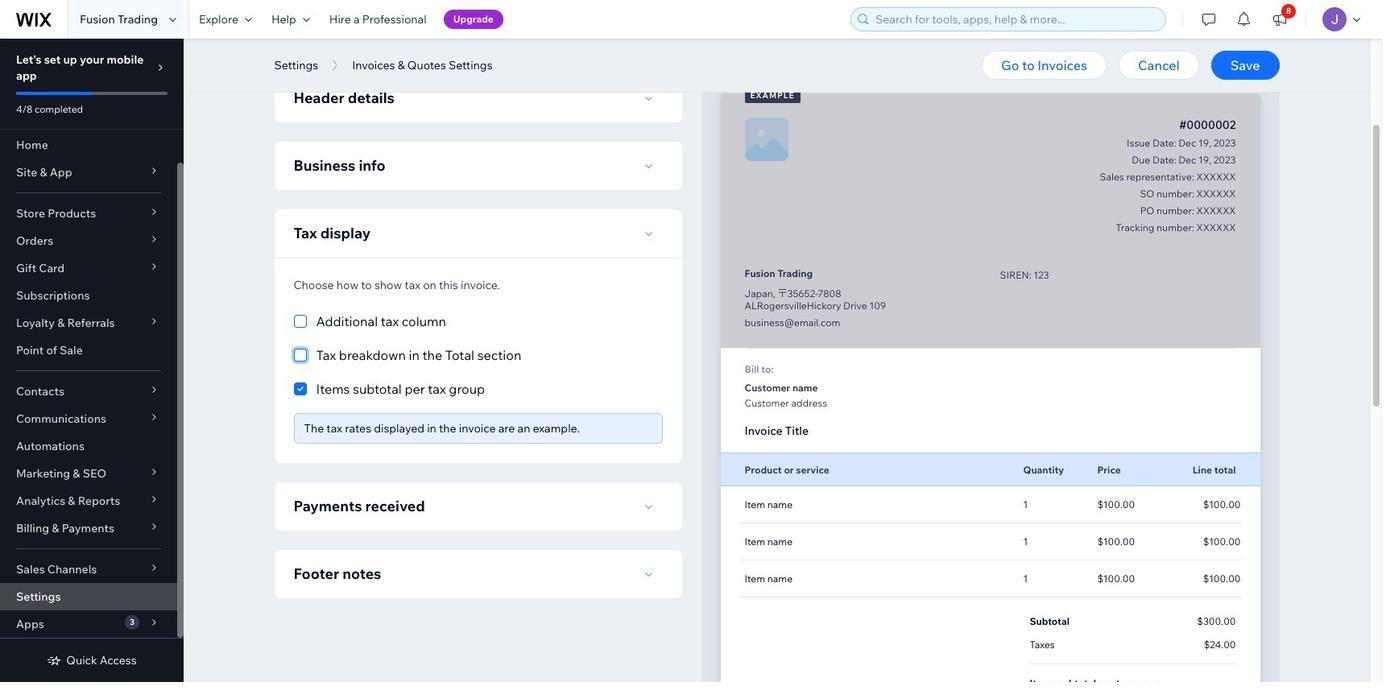 Task type: locate. For each thing, give the bounding box(es) containing it.
dec down #0000002
[[1179, 137, 1197, 149]]

tax up items
[[316, 347, 336, 363]]

business
[[294, 156, 356, 175]]

the inside tax breakdown in the total section 'checkbox'
[[422, 347, 442, 363]]

2 1 from the top
[[1023, 536, 1028, 548]]

home
[[16, 138, 48, 152]]

customer
[[745, 382, 790, 394], [745, 397, 789, 409]]

4/8
[[16, 103, 32, 115]]

products
[[48, 206, 96, 221]]

each
[[443, 37, 472, 53]]

in up per
[[409, 347, 420, 363]]

tax
[[405, 278, 420, 292], [381, 313, 399, 329], [428, 381, 446, 397], [327, 421, 342, 436]]

1 vertical spatial invoice
[[459, 421, 496, 436]]

tax inside tax breakdown in the total section 'checkbox'
[[316, 347, 336, 363]]

tax inside checkbox
[[381, 313, 399, 329]]

payments left received
[[294, 497, 362, 516]]

date: up representative:
[[1153, 154, 1177, 166]]

sales down billing
[[16, 562, 45, 577]]

column
[[402, 313, 446, 329]]

& right site
[[40, 165, 47, 180]]

tax left the column
[[381, 313, 399, 329]]

0 vertical spatial item name
[[745, 499, 793, 511]]

example.
[[533, 421, 580, 436]]

upgrade button
[[444, 10, 503, 29]]

0 horizontal spatial fusion
[[80, 12, 115, 27]]

1 xxxxxx from the top
[[1197, 171, 1236, 183]]

your
[[572, 37, 599, 53], [80, 52, 104, 67]]

siren: 123
[[1000, 269, 1049, 281]]

the left total
[[422, 347, 442, 363]]

number: down representative:
[[1157, 188, 1194, 200]]

1 vertical spatial customer
[[745, 397, 789, 409]]

this
[[439, 278, 458, 292]]

tax right per
[[428, 381, 446, 397]]

your right edit
[[572, 37, 599, 53]]

customer up invoice
[[745, 397, 789, 409]]

1 vertical spatial in
[[427, 421, 436, 436]]

app
[[16, 68, 37, 83]]

the
[[422, 347, 442, 363], [439, 421, 456, 436]]

gift card button
[[0, 255, 177, 282]]

2 customer from the top
[[745, 397, 789, 409]]

0 horizontal spatial trading
[[118, 12, 158, 27]]

3 number: from the top
[[1157, 222, 1194, 234]]

fusion
[[80, 12, 115, 27], [745, 267, 775, 280]]

in right "displayed"
[[427, 421, 436, 436]]

number: right tracking
[[1157, 222, 1194, 234]]

1 vertical spatial item
[[745, 536, 765, 548]]

1 vertical spatial number:
[[1157, 205, 1194, 217]]

number:
[[1157, 188, 1194, 200], [1157, 205, 1194, 217], [1157, 222, 1194, 234]]

on
[[425, 37, 440, 53], [423, 278, 436, 292]]

0 vertical spatial 2023
[[1214, 137, 1236, 149]]

trading inside the fusion trading japan, 〒35652-7808 alrogersvillehickory drive 109 business@email.com
[[778, 267, 813, 280]]

0 vertical spatial 19,
[[1199, 137, 1212, 149]]

date: right issue on the right of page
[[1153, 137, 1177, 149]]

1 vertical spatial date:
[[1153, 154, 1177, 166]]

1 vertical spatial item name
[[745, 536, 793, 548]]

fusion up mobile in the top of the page
[[80, 12, 115, 27]]

fusion up japan, on the right of the page
[[745, 267, 775, 280]]

#0000002 issue date: dec 19, 2023 due date: dec 19, 2023 sales representative: xxxxxx so number: xxxxxx po number: xxxxxx tracking number: xxxxxx
[[1100, 118, 1236, 234]]

& down appears at the left of the page
[[398, 58, 405, 72]]

7808
[[818, 288, 841, 300]]

& left future
[[927, 37, 935, 53]]

tax for tax breakdown in the total section
[[316, 347, 336, 363]]

invoice left are at bottom
[[459, 421, 496, 436]]

invoices down what on the left
[[352, 58, 395, 72]]

1 horizontal spatial settings
[[274, 58, 318, 72]]

2 number: from the top
[[1157, 205, 1194, 217]]

0 vertical spatial number:
[[1157, 188, 1194, 200]]

on up quotes
[[425, 37, 440, 53]]

2 vertical spatial number:
[[1157, 222, 1194, 234]]

1 horizontal spatial in
[[427, 421, 436, 436]]

invoice down upgrade button
[[475, 37, 517, 53]]

payments
[[294, 497, 362, 516], [62, 521, 114, 536]]

1 horizontal spatial trading
[[778, 267, 813, 280]]

1 vertical spatial trading
[[778, 267, 813, 280]]

0 horizontal spatial settings
[[16, 590, 61, 604]]

fusion for fusion trading
[[80, 12, 115, 27]]

product or service
[[745, 464, 829, 476]]

invoices inside button
[[1038, 57, 1087, 73]]

payments down analytics & reports dropdown button
[[62, 521, 114, 536]]

marketing & seo button
[[0, 460, 177, 487]]

& inside "popup button"
[[73, 466, 80, 481]]

bill
[[745, 363, 759, 375]]

2 vertical spatial item
[[745, 573, 765, 585]]

completed
[[35, 103, 83, 115]]

billing & payments
[[16, 521, 114, 536]]

3
[[130, 617, 135, 627]]

fusion inside the fusion trading japan, 〒35652-7808 alrogersvillehickory drive 109 business@email.com
[[745, 267, 775, 280]]

dec
[[1179, 137, 1197, 149], [1179, 154, 1197, 166]]

1 vertical spatial 2023
[[1214, 154, 1236, 166]]

0 horizontal spatial sales
[[16, 562, 45, 577]]

to inside go to invoices button
[[1022, 57, 1035, 73]]

trading up '〒35652-'
[[778, 267, 813, 280]]

so
[[1140, 188, 1155, 200]]

0 vertical spatial date:
[[1153, 137, 1177, 149]]

of
[[46, 343, 57, 358]]

business info
[[294, 156, 386, 175]]

upgrade
[[453, 13, 494, 25]]

bill to: customer name customer address
[[745, 363, 827, 409]]

tracking
[[1116, 222, 1155, 234]]

& left reports
[[68, 494, 75, 508]]

dec up representative:
[[1179, 154, 1197, 166]]

0 vertical spatial item
[[745, 499, 765, 511]]

1 vertical spatial payments
[[62, 521, 114, 536]]

trading up mobile in the top of the page
[[118, 12, 158, 27]]

0 vertical spatial to
[[1022, 57, 1035, 73]]

settings down 'each'
[[449, 58, 493, 72]]

8
[[1286, 6, 1291, 16]]

0 horizontal spatial in
[[409, 347, 420, 363]]

to right go
[[1022, 57, 1035, 73]]

2 vertical spatial item name
[[745, 573, 793, 585]]

tax for tax display
[[294, 224, 317, 242]]

0 vertical spatial trading
[[118, 12, 158, 27]]

business@email.com
[[745, 317, 840, 329]]

1 vertical spatial the
[[439, 421, 456, 436]]

sales inside the #0000002 issue date: dec 19, 2023 due date: dec 19, 2023 sales representative: xxxxxx so number: xxxxxx po number: xxxxxx tracking number: xxxxxx
[[1100, 171, 1124, 183]]

1 vertical spatial sales
[[16, 562, 45, 577]]

Items subtotal per tax group checkbox
[[294, 379, 663, 399]]

$300.00
[[1197, 615, 1236, 627]]

trading for fusion trading
[[118, 12, 158, 27]]

affect
[[831, 37, 866, 53]]

point of sale
[[16, 343, 83, 358]]

title
[[785, 424, 809, 438]]

& for site & app
[[40, 165, 47, 180]]

19,
[[1199, 137, 1212, 149], [1199, 154, 1212, 166]]

in
[[409, 347, 420, 363], [427, 421, 436, 436]]

show
[[374, 278, 402, 292]]

sales left representative:
[[1100, 171, 1124, 183]]

settings for settings link
[[16, 590, 61, 604]]

settings inside sidebar element
[[16, 590, 61, 604]]

po
[[1140, 205, 1155, 217]]

price
[[1098, 464, 1121, 476]]

0 vertical spatial tax
[[294, 224, 317, 242]]

0 horizontal spatial invoices
[[352, 58, 395, 72]]

invoice.
[[461, 278, 500, 292]]

2 19, from the top
[[1199, 154, 1212, 166]]

contacts
[[16, 384, 64, 399]]

gift
[[16, 261, 36, 275]]

on left this in the top left of the page
[[423, 278, 436, 292]]

your right up
[[80, 52, 104, 67]]

billing
[[16, 521, 49, 536]]

1 horizontal spatial fusion
[[745, 267, 775, 280]]

settings down customize
[[274, 58, 318, 72]]

the down group
[[439, 421, 456, 436]]

invoices right go
[[1038, 57, 1087, 73]]

0 vertical spatial on
[[425, 37, 440, 53]]

& right loyalty
[[57, 316, 65, 330]]

2 vertical spatial 1
[[1023, 573, 1028, 585]]

1 horizontal spatial invoices
[[1038, 57, 1087, 73]]

0 vertical spatial 1
[[1023, 499, 1028, 511]]

all
[[869, 37, 882, 53]]

1 vertical spatial dec
[[1179, 154, 1197, 166]]

1 vertical spatial 19,
[[1199, 154, 1212, 166]]

hire a professional
[[329, 12, 427, 27]]

0 vertical spatial sales
[[1100, 171, 1124, 183]]

reports
[[78, 494, 120, 508]]

0 vertical spatial payments
[[294, 497, 362, 516]]

2 horizontal spatial settings
[[449, 58, 493, 72]]

the tax rates displayed in the invoice are an example.
[[304, 421, 580, 436]]

0 vertical spatial invoice
[[475, 37, 517, 53]]

2 2023 from the top
[[1214, 154, 1236, 166]]

0 horizontal spatial payments
[[62, 521, 114, 536]]

0 horizontal spatial your
[[80, 52, 104, 67]]

save button
[[1211, 51, 1280, 80]]

line
[[1193, 464, 1212, 476]]

0 vertical spatial the
[[422, 347, 442, 363]]

site & app
[[16, 165, 72, 180]]

hire a professional link
[[320, 0, 436, 39]]

sales inside popup button
[[16, 562, 45, 577]]

app
[[50, 165, 72, 180]]

displayed
[[374, 421, 425, 436]]

1 vertical spatial 1
[[1023, 536, 1028, 548]]

xxxxxx
[[1197, 171, 1236, 183], [1197, 188, 1236, 200], [1197, 205, 1236, 217], [1197, 222, 1236, 234]]

additional
[[316, 313, 378, 329]]

to right how in the left top of the page
[[361, 278, 372, 292]]

explore
[[199, 12, 238, 27]]

2 item name from the top
[[745, 536, 793, 548]]

1 horizontal spatial payments
[[294, 497, 362, 516]]

quick
[[66, 653, 97, 668]]

customer down to:
[[745, 382, 790, 394]]

how
[[336, 278, 359, 292]]

Search for tools, apps, help & more... field
[[871, 8, 1161, 31]]

gift card
[[16, 261, 65, 275]]

tax right "the"
[[327, 421, 342, 436]]

1 vertical spatial fusion
[[745, 267, 775, 280]]

0 vertical spatial fusion
[[80, 12, 115, 27]]

in inside 'checkbox'
[[409, 347, 420, 363]]

service
[[796, 464, 829, 476]]

2 dec from the top
[[1179, 154, 1197, 166]]

subtotal
[[1030, 615, 1070, 627]]

issue
[[1127, 137, 1150, 149]]

& left seo
[[73, 466, 80, 481]]

1 horizontal spatial to
[[1022, 57, 1035, 73]]

Tax breakdown in the Total section checkbox
[[294, 346, 663, 365]]

1 horizontal spatial sales
[[1100, 171, 1124, 183]]

& for marketing & seo
[[73, 466, 80, 481]]

details
[[348, 89, 395, 107]]

footer notes
[[294, 565, 381, 583]]

1 vertical spatial tax
[[316, 347, 336, 363]]

tax left display in the left of the page
[[294, 224, 317, 242]]

4 xxxxxx from the top
[[1197, 222, 1236, 234]]

2 xxxxxx from the top
[[1197, 188, 1236, 200]]

0 horizontal spatial to
[[361, 278, 372, 292]]

& inside button
[[398, 58, 405, 72]]

professional
[[362, 12, 427, 27]]

0 vertical spatial dec
[[1179, 137, 1197, 149]]

0 vertical spatial customer
[[745, 382, 790, 394]]

0 vertical spatial in
[[409, 347, 420, 363]]

1 vertical spatial on
[[423, 278, 436, 292]]

number: right po
[[1157, 205, 1194, 217]]

sales channels
[[16, 562, 97, 577]]

settings up apps at left bottom
[[16, 590, 61, 604]]

& right billing
[[52, 521, 59, 536]]



Task type: vqa. For each thing, say whether or not it's contained in the screenshot.
Tax inside option
yes



Task type: describe. For each thing, give the bounding box(es) containing it.
invoices & quotes settings
[[352, 58, 493, 72]]

communications
[[16, 412, 106, 426]]

fusion trading
[[80, 12, 158, 27]]

apps
[[16, 617, 44, 632]]

issued
[[885, 37, 924, 53]]

1 vertical spatial to
[[361, 278, 372, 292]]

& for billing & payments
[[52, 521, 59, 536]]

notes
[[342, 565, 381, 583]]

settings link
[[0, 583, 177, 611]]

display
[[320, 224, 371, 242]]

save
[[1231, 57, 1260, 73]]

japan,
[[745, 288, 775, 300]]

your inside let's set up your mobile app
[[80, 52, 104, 67]]

〒35652-
[[778, 288, 818, 300]]

3 xxxxxx from the top
[[1197, 205, 1236, 217]]

appears
[[373, 37, 422, 53]]

analytics & reports button
[[0, 487, 177, 515]]

customize
[[274, 37, 338, 53]]

product
[[745, 464, 782, 476]]

access
[[100, 653, 137, 668]]

help
[[271, 12, 296, 27]]

quotes
[[407, 58, 446, 72]]

3 item from the top
[[745, 573, 765, 585]]

invoice
[[745, 424, 783, 438]]

automations link
[[0, 433, 177, 460]]

cancel button
[[1119, 51, 1199, 80]]

& for analytics & reports
[[68, 494, 75, 508]]

3 item name from the top
[[745, 573, 793, 585]]

marketing
[[16, 466, 70, 481]]

subscriptions
[[16, 288, 90, 303]]

4/8 completed
[[16, 103, 83, 115]]

go to invoices
[[1001, 57, 1087, 73]]

settings for settings button
[[274, 58, 318, 72]]

sidebar element
[[0, 39, 184, 682]]

drive
[[843, 300, 867, 312]]

1 item name from the top
[[745, 499, 793, 511]]

seo
[[83, 466, 106, 481]]

$24.00
[[1204, 639, 1236, 651]]

address
[[791, 397, 827, 409]]

analytics
[[16, 494, 65, 508]]

invoices inside button
[[352, 58, 395, 72]]

#0000002
[[1179, 118, 1236, 132]]

home link
[[0, 131, 177, 159]]

2 item from the top
[[745, 536, 765, 548]]

billing & payments button
[[0, 515, 177, 542]]

go
[[1001, 57, 1019, 73]]

1 customer from the top
[[745, 382, 790, 394]]

1 1 from the top
[[1023, 499, 1028, 511]]

card
[[39, 261, 65, 275]]

marketing & seo
[[16, 466, 106, 481]]

1 date: from the top
[[1153, 137, 1177, 149]]

loyalty & referrals button
[[0, 309, 177, 337]]

info
[[359, 156, 386, 175]]

help button
[[262, 0, 320, 39]]

tax display
[[294, 224, 371, 242]]

alrogersvillehickory
[[745, 300, 841, 312]]

1 item from the top
[[745, 499, 765, 511]]

items subtotal per tax group
[[316, 381, 485, 397]]

& for invoices & quotes settings
[[398, 58, 405, 72]]

1 horizontal spatial your
[[572, 37, 599, 53]]

tax right show
[[405, 278, 420, 292]]

sales channels button
[[0, 556, 177, 583]]

123
[[1034, 269, 1049, 281]]

hire
[[329, 12, 351, 27]]

8 button
[[1262, 0, 1298, 39]]

total
[[1214, 464, 1236, 476]]

per
[[405, 381, 425, 397]]

point
[[16, 343, 44, 358]]

payments received
[[294, 497, 425, 516]]

analytics & reports
[[16, 494, 120, 508]]

1 number: from the top
[[1157, 188, 1194, 200]]

109
[[869, 300, 886, 312]]

fusion for fusion trading japan, 〒35652-7808 alrogersvillehickory drive 109 business@email.com
[[745, 267, 775, 280]]

& for loyalty & referrals
[[57, 316, 65, 330]]

or
[[784, 464, 794, 476]]

channels
[[47, 562, 97, 577]]

footer
[[294, 565, 339, 583]]

trading for fusion trading japan, 〒35652-7808 alrogersvillehickory drive 109 business@email.com
[[778, 267, 813, 280]]

point of sale link
[[0, 337, 177, 364]]

changes
[[686, 37, 739, 53]]

let's set up your mobile app
[[16, 52, 144, 83]]

a
[[354, 12, 360, 27]]

1 19, from the top
[[1199, 137, 1212, 149]]

tax inside option
[[428, 381, 446, 397]]

1 2023 from the top
[[1214, 137, 1236, 149]]

2 date: from the top
[[1153, 154, 1177, 166]]

contacts button
[[0, 378, 177, 405]]

choose how to show tax on this invoice.
[[294, 278, 500, 292]]

will
[[809, 37, 828, 53]]

example
[[750, 90, 795, 101]]

invoices.
[[978, 37, 1029, 53]]

orders button
[[0, 227, 177, 255]]

default
[[602, 37, 644, 53]]

group
[[449, 381, 485, 397]]

section
[[477, 347, 521, 363]]

name inside 'bill to: customer name customer address'
[[793, 382, 818, 394]]

quick access
[[66, 653, 137, 668]]

Additional tax column checkbox
[[294, 312, 663, 331]]

subscriptions link
[[0, 282, 177, 309]]

3 1 from the top
[[1023, 573, 1028, 585]]

mobile
[[107, 52, 144, 67]]

1 dec from the top
[[1179, 137, 1197, 149]]

taxes
[[1030, 639, 1055, 651]]

quick access button
[[47, 653, 137, 668]]

customize what appears on each invoice and edit your default email. changes made here will affect all issued & future invoices.
[[274, 37, 1029, 53]]

fusion trading japan, 〒35652-7808 alrogersvillehickory drive 109 business@email.com
[[745, 267, 886, 329]]

settings button
[[266, 53, 326, 77]]

let's
[[16, 52, 42, 67]]

the
[[304, 421, 324, 436]]

payments inside billing & payments popup button
[[62, 521, 114, 536]]

items
[[316, 381, 350, 397]]



